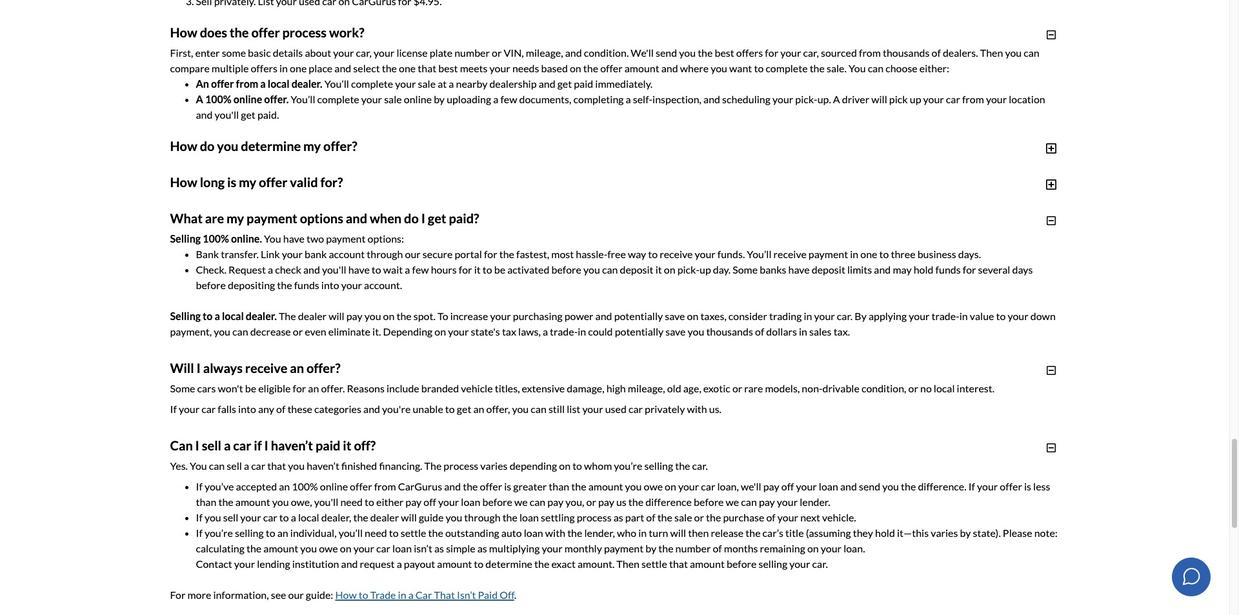 Task type: locate. For each thing, give the bounding box(es) containing it.
2 horizontal spatial selling
[[759, 558, 788, 570]]

amount up us
[[589, 481, 623, 493]]

our
[[405, 248, 421, 260], [288, 589, 304, 601]]

fastest,
[[517, 248, 550, 260]]

is left less
[[1025, 481, 1032, 493]]

1 horizontal spatial into
[[321, 279, 339, 291]]

owe,
[[291, 496, 312, 508]]

1 vertical spatial pick-
[[678, 264, 700, 276]]

unable
[[413, 403, 443, 415]]

0 horizontal spatial offers
[[251, 62, 278, 74]]

hold inside if you've accepted an 100% online offer from cargurus and the offer is greater than the amount you owe on your car loan, we'll pay off your loan and send you the difference. if your offer is less than the amount you owe, you'll need to either pay off your loan before we can pay you, or pay us the difference before we can pay your lender. if you sell your car to a local dealer, the dealer will guide you through the loan settling process as part of the sale or the purchase of your next vehicle. if you're selling to an individual, you'll need to settle the outstanding auto loan with the lender, who in turn will then release the car's title (assuming they hold it—this varies by state). please note: calculating the amount you owe on your car loan isn't as simple as multiplying your monthly payment by the number of months remaining on your loan. contact your lending institution and request a payout amount to determine the exact amount. then settle that amount before selling your car.
[[876, 527, 895, 539]]

up left day.
[[700, 264, 711, 276]]

1 vertical spatial selling
[[235, 527, 264, 539]]

car up request
[[376, 543, 391, 555]]

offer? down even
[[307, 360, 341, 376]]

a inside the dealer will pay you on the spot. to increase your purchasing power and potentially save on taxes, consider trading in your car. by applying your trade-in value to your down payment, you can decrease or even eliminate it. depending on your state's tax laws, a trade-in could potentially save you thousands of dollars in sales tax.
[[543, 326, 548, 338]]

if
[[254, 438, 262, 453]]

car left the falls
[[202, 403, 216, 415]]

selling for selling to a local dealer.
[[170, 310, 201, 322]]

two
[[307, 233, 324, 245]]

us.
[[709, 403, 722, 415]]

send
[[656, 47, 677, 59], [859, 481, 881, 493]]

activated
[[508, 264, 550, 276]]

0 vertical spatial offer.
[[264, 93, 289, 105]]

0 vertical spatial few
[[501, 93, 517, 105]]

0 horizontal spatial pick-
[[678, 264, 700, 276]]

0 vertical spatial number
[[455, 47, 490, 59]]

0 horizontal spatial dealer
[[298, 310, 327, 322]]

tax.
[[834, 326, 850, 338]]

1 vertical spatial varies
[[931, 527, 958, 539]]

few
[[501, 93, 517, 105], [412, 264, 429, 276]]

0 vertical spatial 100%
[[205, 93, 232, 105]]

first,
[[170, 47, 193, 59]]

will inside the dealer will pay you on the spot. to increase your purchasing power and potentially save on taxes, consider trading in your car. by applying your trade-in value to your down payment, you can decrease or even eliminate it. depending on your state's tax laws, a trade-in could potentially save you thousands of dollars in sales tax.
[[329, 310, 345, 322]]

exact
[[552, 558, 576, 570]]

in left value
[[960, 310, 968, 322]]

be inside selling 100% online. you have two payment options: bank transfer. link your bank account through our secure portal for the fastest, most hassle-free way to receive your funds. you'll receive payment in one to three business days. check. request a check and you'll have to wait a few hours for it to be activated before you can deposit it on pick-up day. some banks have deposit limits and may hold funds for several days before depositing the funds into your account.
[[494, 264, 506, 276]]

a inside you'll complete your sale online by uploading a few documents, completing a self-inspection, and scheduling your pick-up. a driver will pick up your car from your location and you'll get paid.
[[833, 93, 840, 105]]

enter
[[195, 47, 220, 59]]

can inside selling 100% online. you have two payment options: bank transfer. link your bank account through our secure portal for the fastest, most hassle-free way to receive your funds. you'll receive payment in one to three business days. check. request a check and you'll have to wait a few hours for it to be activated before you can deposit it on pick-up day. some banks have deposit limits and may hold funds for several days before depositing the funds into your account.
[[602, 264, 618, 276]]

car inside you'll complete your sale online by uploading a few documents, completing a self-inspection, and scheduling your pick-up. a driver will pick up your car from your location and you'll get paid.
[[946, 93, 961, 105]]

0 horizontal spatial number
[[455, 47, 490, 59]]

1 vertical spatial paid
[[316, 438, 341, 453]]

settle
[[401, 527, 426, 539], [642, 558, 668, 570]]

car down accepted
[[263, 512, 277, 524]]

online inside if you've accepted an 100% online offer from cargurus and the offer is greater than the amount you owe on your car loan, we'll pay off your loan and send you the difference. if your offer is less than the amount you owe, you'll need to either pay off your loan before we can pay you, or pay us the difference before we can pay your lender. if you sell your car to a local dealer, the dealer will guide you through the loan settling process as part of the sale or the purchase of your next vehicle. if you're selling to an individual, you'll need to settle the outstanding auto loan with the lender, who in turn will then release the car's title (assuming they hold it—this varies by state). please note: calculating the amount you owe on your car loan isn't as simple as multiplying your monthly payment by the number of months remaining on your loan. contact your lending institution and request a payout amount to determine the exact amount. then settle that amount before selling your car.
[[320, 481, 348, 493]]

falls
[[218, 403, 236, 415]]

state).
[[973, 527, 1001, 539]]

and left where
[[662, 62, 678, 74]]

pay down cargurus
[[406, 496, 422, 508]]

2 deposit from the left
[[812, 264, 846, 276]]

local inside if you've accepted an 100% online offer from cargurus and the offer is greater than the amount you owe on your car loan, we'll pay off your loan and send you the difference. if your offer is less than the amount you owe, you'll need to either pay off your loan before we can pay you, or pay us the difference before we can pay your lender. if you sell your car to a local dealer, the dealer will guide you through the loan settling process as part of the sale or the purchase of your next vehicle. if you're selling to an individual, you'll need to settle the outstanding auto loan with the lender, who in turn will then release the car's title (assuming they hold it—this varies by state). please note: calculating the amount you owe on your car loan isn't as simple as multiplying your monthly payment by the number of months remaining on your loan. contact your lending institution and request a payout amount to determine the exact amount. then settle that amount before selling your car.
[[298, 512, 319, 524]]

less
[[1034, 481, 1051, 493]]

1 vertical spatial mileage,
[[628, 382, 665, 395]]

hold down the business
[[914, 264, 934, 276]]

state's
[[471, 326, 500, 338]]

0 horizontal spatial you'll
[[291, 93, 315, 105]]

be
[[494, 264, 506, 276], [245, 382, 256, 395]]

you'll up dealer,
[[314, 496, 339, 508]]

an up these
[[308, 382, 319, 395]]

paid
[[478, 589, 498, 601]]

0 horizontal spatial do
[[200, 138, 215, 154]]

0 vertical spatial you're
[[614, 460, 643, 472]]

pay up eliminate
[[347, 310, 363, 322]]

the up depending at the left bottom of page
[[397, 310, 412, 322]]

few down the 'dealership'
[[501, 93, 517, 105]]

to
[[754, 62, 764, 74], [648, 248, 658, 260], [880, 248, 889, 260], [372, 264, 381, 276], [483, 264, 492, 276], [203, 310, 213, 322], [997, 310, 1006, 322], [445, 403, 455, 415], [573, 460, 582, 472], [365, 496, 374, 508], [279, 512, 289, 524], [266, 527, 275, 539], [389, 527, 399, 539], [474, 558, 484, 570], [359, 589, 368, 601]]

2 horizontal spatial that
[[669, 558, 688, 570]]

even
[[305, 326, 327, 338]]

multiplying
[[489, 543, 540, 555]]

selling inside selling 100% online. you have two payment options: bank transfer. link your bank account through our secure portal for the fastest, most hassle-free way to receive your funds. you'll receive payment in one to three business days. check. request a check and you'll have to wait a few hours for it to be activated before you can deposit it on pick-up day. some banks have deposit limits and may hold funds for several days before depositing the funds into your account.
[[170, 233, 201, 245]]

days
[[1013, 264, 1033, 276]]

your up the 'dealership'
[[490, 62, 511, 74]]

car down either:
[[946, 93, 961, 105]]

number inside first, enter some basic details about your car, your license plate number or vin, mileage, and condition. we'll send you the best offers for your car, sourced from thousands of dealers. then you can compare multiple offers in one place and select the one that best meets your needs based on the offer amount and where you want to complete the sale. you can choose either:
[[455, 47, 490, 59]]

your down account
[[341, 279, 362, 291]]

have down account
[[348, 264, 370, 276]]

1 vertical spatial you'll
[[322, 264, 346, 276]]

cargurus
[[398, 481, 442, 493]]

you're up the calculating
[[205, 527, 233, 539]]

you're
[[382, 403, 411, 415]]

than
[[549, 481, 570, 493], [196, 496, 217, 508]]

varies right it—this
[[931, 527, 958, 539]]

your up select
[[374, 47, 395, 59]]

can down "greater"
[[530, 496, 546, 508]]

then inside first, enter some basic details about your car, your license plate number or vin, mileage, and condition. we'll send you the best offers for your car, sourced from thousands of dealers. then you can compare multiple offers in one place and select the one that best meets your needs based on the offer amount and where you want to complete the sale. you can choose either:
[[981, 47, 1004, 59]]

1 vertical spatial offer.
[[321, 382, 345, 395]]

from up a 100% online offer.
[[236, 78, 258, 90]]

a left self-
[[626, 93, 631, 105]]

of down consider
[[755, 326, 765, 338]]

some
[[733, 264, 758, 276], [170, 382, 195, 395]]

1 vertical spatial determine
[[486, 558, 533, 570]]

process inside if you've accepted an 100% online offer from cargurus and the offer is greater than the amount you owe on your car loan, we'll pay off your loan and send you the difference. if your offer is less than the amount you owe, you'll need to either pay off your loan before we can pay you, or pay us the difference before we can pay your lender. if you sell your car to a local dealer, the dealer will guide you through the loan settling process as part of the sale or the purchase of your next vehicle. if you're selling to an individual, you'll need to settle the outstanding auto loan with the lender, who in turn will then release the car's title (assuming they hold it—this varies by state). please note: calculating the amount you owe on your car loan isn't as simple as multiplying your monthly payment by the number of months remaining on your loan. contact your lending institution and request a payout amount to determine the exact amount. then settle that amount before selling your car.
[[577, 512, 612, 524]]

loan up lender.
[[819, 481, 839, 493]]

car. inside the dealer will pay you on the spot. to increase your purchasing power and potentially save on taxes, consider trading in your car. by applying your trade-in value to your down payment, you can decrease or even eliminate it. depending on your state's tax laws, a trade-in could potentially save you thousands of dollars in sales tax.
[[837, 310, 853, 322]]

calculating
[[196, 543, 245, 555]]

0 horizontal spatial varies
[[481, 460, 508, 472]]

0 horizontal spatial sale
[[384, 93, 402, 105]]

1 vertical spatial the
[[425, 460, 442, 472]]

you'll inside selling 100% online. you have two payment options: bank transfer. link your bank account through our secure portal for the fastest, most hassle-free way to receive your funds. you'll receive payment in one to three business days. check. request a check and you'll have to wait a few hours for it to be activated before you can deposit it on pick-up day. some banks have deposit limits and may hold funds for several days before depositing the funds into your account.
[[322, 264, 346, 276]]

is left "greater"
[[504, 481, 512, 493]]

car. inside if you've accepted an 100% online offer from cargurus and the offer is greater than the amount you owe on your car loan, we'll pay off your loan and send you the difference. if your offer is less than the amount you owe, you'll need to either pay off your loan before we can pay you, or pay us the difference before we can pay your lender. if you sell your car to a local dealer, the dealer will guide you through the loan settling process as part of the sale or the purchase of your next vehicle. if you're selling to an individual, you'll need to settle the outstanding auto loan with the lender, who in turn will then release the car's title (assuming they hold it—this varies by state). please note: calculating the amount you owe on your car loan isn't as simple as multiplying your monthly payment by the number of months remaining on your loan. contact your lending institution and request a payout amount to determine the exact amount. then settle that amount before selling your car.
[[813, 558, 828, 570]]

0 horizontal spatial you
[[190, 460, 207, 472]]

2 vertical spatial you'll
[[747, 248, 772, 260]]

it left day.
[[656, 264, 662, 276]]

local up individual,
[[298, 512, 319, 524]]

models,
[[765, 382, 800, 395]]

0 horizontal spatial send
[[656, 47, 677, 59]]

100% inside selling 100% online. you have two payment options: bank transfer. link your bank account through our secure portal for the fastest, most hassle-free way to receive your funds. you'll receive payment in one to three business days. check. request a check and you'll have to wait a few hours for it to be activated before you can deposit it on pick-up day. some banks have deposit limits and may hold funds for several days before depositing the funds into your account.
[[203, 233, 229, 245]]

send inside first, enter some basic details about your car, your license plate number or vin, mileage, and condition. we'll send you the best offers for your car, sourced from thousands of dealers. then you can compare multiple offers in one place and select the one that best meets your needs based on the offer amount and where you want to complete the sale. you can choose either:
[[656, 47, 677, 59]]

how do you determine my offer?
[[170, 138, 358, 154]]

1 vertical spatial funds
[[294, 279, 319, 291]]

1 vertical spatial then
[[617, 558, 640, 570]]

owe up difference
[[644, 481, 663, 493]]

then right dealers.
[[981, 47, 1004, 59]]

1 horizontal spatial settle
[[642, 558, 668, 570]]

0 horizontal spatial few
[[412, 264, 429, 276]]

loan.
[[844, 543, 866, 555]]

0 horizontal spatial one
[[290, 62, 307, 74]]

institution
[[292, 558, 339, 570]]

0 vertical spatial offers
[[737, 47, 763, 59]]

0 vertical spatial best
[[715, 47, 735, 59]]

taxes,
[[701, 310, 727, 322]]

1 selling from the top
[[170, 233, 201, 245]]

can left the still
[[531, 403, 547, 415]]

you
[[679, 47, 696, 59], [1006, 47, 1022, 59], [711, 62, 728, 74], [217, 138, 239, 154], [584, 264, 600, 276], [365, 310, 381, 322], [214, 326, 231, 338], [688, 326, 705, 338], [512, 403, 529, 415], [288, 460, 305, 472], [625, 481, 642, 493], [883, 481, 899, 493], [272, 496, 289, 508], [205, 512, 221, 524], [446, 512, 462, 524], [300, 543, 317, 555]]

1 vertical spatial up
[[700, 264, 711, 276]]

get left the paid?
[[428, 211, 447, 226]]

process
[[282, 25, 327, 40], [444, 460, 479, 472], [577, 512, 612, 524]]

the up you'll
[[353, 512, 369, 524]]

lender,
[[585, 527, 615, 539]]

amount down we'll
[[625, 62, 660, 74]]

the left the difference.
[[901, 481, 916, 493]]

1 horizontal spatial have
[[348, 264, 370, 276]]

basic
[[248, 47, 271, 59]]

an offer from a local dealer. you'll complete your sale at a nearby dealership and get paid immediately.
[[196, 78, 653, 90]]

isn't
[[457, 589, 476, 601]]

you're inside if you've accepted an 100% online offer from cargurus and the offer is greater than the amount you owe on your car loan, we'll pay off your loan and send you the difference. if your offer is less than the amount you owe, you'll need to either pay off your loan before we can pay you, or pay us the difference before we can pay your lender. if you sell your car to a local dealer, the dealer will guide you through the loan settling process as part of the sale or the purchase of your next vehicle. if you're selling to an individual, you'll need to settle the outstanding auto loan with the lender, who in turn will then release the car's title (assuming they hold it—this varies by state). please note: calculating the amount you owe on your car loan isn't as simple as multiplying your monthly payment by the number of months remaining on your loan. contact your lending institution and request a payout amount to determine the exact amount. then settle that amount before selling your car.
[[205, 527, 233, 539]]

selling up difference
[[645, 460, 674, 472]]

offer left "greater"
[[480, 481, 502, 493]]

0 vertical spatial process
[[282, 25, 327, 40]]

selling up the calculating
[[235, 527, 264, 539]]

deposit down way
[[620, 264, 654, 276]]

1 horizontal spatial sale
[[418, 78, 436, 90]]

could
[[588, 326, 613, 338]]

license
[[397, 47, 428, 59]]

will
[[872, 93, 888, 105], [329, 310, 345, 322], [401, 512, 417, 524], [671, 527, 686, 539]]

2 horizontal spatial online
[[404, 93, 432, 105]]

for up these
[[293, 382, 306, 395]]

2 vertical spatial you
[[190, 460, 207, 472]]

you'll inside you'll complete your sale online by uploading a few documents, completing a self-inspection, and scheduling your pick-up. a driver will pick up your car from your location and you'll get paid.
[[215, 109, 239, 121]]

payment,
[[170, 326, 212, 338]]

the inside the dealer will pay you on the spot. to increase your purchasing power and potentially save on taxes, consider trading in your car. by applying your trade-in value to your down payment, you can decrease or even eliminate it. depending on your state's tax laws, a trade-in could potentially save you thousands of dollars in sales tax.
[[279, 310, 296, 322]]

1 horizontal spatial hold
[[914, 264, 934, 276]]

2 horizontal spatial sale
[[675, 512, 692, 524]]

will right turn
[[671, 527, 686, 539]]

you'll inside you'll complete your sale online by uploading a few documents, completing a self-inspection, and scheduling your pick-up. a driver will pick up your car from your location and you'll get paid.
[[291, 93, 315, 105]]

or left "no"
[[909, 382, 919, 395]]

receive
[[660, 248, 693, 260], [774, 248, 807, 260], [245, 360, 288, 376]]

get down based
[[558, 78, 572, 90]]

days.
[[959, 248, 982, 260]]

car left if
[[233, 438, 251, 453]]

0 horizontal spatial as
[[435, 543, 444, 555]]

we down "greater"
[[515, 496, 528, 508]]

0 horizontal spatial online
[[234, 93, 262, 105]]

2 vertical spatial sell
[[223, 512, 238, 524]]

0 horizontal spatial trade-
[[550, 326, 578, 338]]

for?
[[321, 174, 343, 190]]

or inside first, enter some basic details about your car, your license plate number or vin, mileage, and condition. we'll send you the best offers for your car, sourced from thousands of dealers. then you can compare multiple offers in one place and select the one that best meets your needs based on the offer amount and where you want to complete the sale. you can choose either:
[[492, 47, 502, 59]]

of inside the dealer will pay you on the spot. to increase your purchasing power and potentially save on taxes, consider trading in your car. by applying your trade-in value to your down payment, you can decrease or even eliminate it. depending on your state's tax laws, a trade-in could potentially save you thousands of dollars in sales tax.
[[755, 326, 765, 338]]

of down release at the right bottom of page
[[713, 543, 722, 555]]

that inside first, enter some basic details about your car, your license plate number or vin, mileage, and condition. we'll send you the best offers for your car, sourced from thousands of dealers. then you can compare multiple offers in one place and select the one that best meets your needs based on the offer amount and where you want to complete the sale. you can choose either:
[[418, 62, 437, 74]]

local down 'details'
[[268, 78, 290, 90]]

send inside if you've accepted an 100% online offer from cargurus and the offer is greater than the amount you owe on your car loan, we'll pay off your loan and send you the difference. if your offer is less than the amount you owe, you'll need to either pay off your loan before we can pay you, or pay us the difference before we can pay your lender. if you sell your car to a local dealer, the dealer will guide you through the loan settling process as part of the sale or the purchase of your next vehicle. if you're selling to an individual, you'll need to settle the outstanding auto loan with the lender, who in turn will then release the car's title (assuming they hold it—this varies by state). please note: calculating the amount you owe on your car loan isn't as simple as multiplying your monthly payment by the number of months remaining on your loan. contact your lending institution and request a payout amount to determine the exact amount. then settle that amount before selling your car.
[[859, 481, 881, 493]]

1 horizontal spatial up
[[910, 93, 922, 105]]

1 horizontal spatial than
[[549, 481, 570, 493]]

if your car falls into any of these categories and you're unable to get an offer, you can still list your used car privately with us.
[[170, 403, 722, 415]]

1 vertical spatial owe
[[319, 543, 338, 555]]

1 vertical spatial trade-
[[550, 326, 578, 338]]

how does the offer process work?
[[170, 25, 365, 40]]

secure
[[423, 248, 453, 260]]

pick- left day.
[[678, 264, 700, 276]]

2 horizontal spatial receive
[[774, 248, 807, 260]]

you'll
[[215, 109, 239, 121], [322, 264, 346, 276], [314, 496, 339, 508]]

send right we'll
[[656, 47, 677, 59]]

1 horizontal spatial deposit
[[812, 264, 846, 276]]

do
[[200, 138, 215, 154], [404, 211, 419, 226]]

your up lender.
[[796, 481, 817, 493]]

1 horizontal spatial off
[[782, 481, 794, 493]]

1 vertical spatial send
[[859, 481, 881, 493]]

can inside the dealer will pay you on the spot. to increase your purchasing power and potentially save on taxes, consider trading in your car. by applying your trade-in value to your down payment, you can decrease or even eliminate it. depending on your state's tax laws, a trade-in could potentially save you thousands of dollars in sales tax.
[[233, 326, 248, 338]]

you'll inside if you've accepted an 100% online offer from cargurus and the offer is greater than the amount you owe on your car loan, we'll pay off your loan and send you the difference. if your offer is less than the amount you owe, you'll need to either pay off your loan before we can pay you, or pay us the difference before we can pay your lender. if you sell your car to a local dealer, the dealer will guide you through the loan settling process as part of the sale or the purchase of your next vehicle. if you're selling to an individual, you'll need to settle the outstanding auto loan with the lender, who in turn will then release the car's title (assuming they hold it—this varies by state). please note: calculating the amount you owe on your car loan isn't as simple as multiplying your monthly payment by the number of months remaining on your loan. contact your lending institution and request a payout amount to determine the exact amount. then settle that amount before selling your car.
[[314, 496, 339, 508]]

wait
[[383, 264, 403, 276]]

amount
[[625, 62, 660, 74], [589, 481, 623, 493], [236, 496, 270, 508], [264, 543, 298, 555], [437, 558, 472, 570], [690, 558, 725, 570]]

value
[[970, 310, 995, 322]]

1 vertical spatial dealer
[[371, 512, 399, 524]]

paid up completing
[[574, 78, 594, 90]]

owe
[[644, 481, 663, 493], [319, 543, 338, 555]]

be left the activated
[[494, 264, 506, 276]]

mileage, inside first, enter some basic details about your car, your license plate number or vin, mileage, and condition. we'll send you the best offers for your car, sourced from thousands of dealers. then you can compare multiple offers in one place and select the one that best meets your needs based on the offer amount and where you want to complete the sale. you can choose either:
[[526, 47, 563, 59]]

of right part
[[646, 512, 656, 524]]

options
[[300, 211, 343, 226]]

that
[[434, 589, 455, 601]]

few inside selling 100% online. you have two payment options: bank transfer. link your bank account through our secure portal for the fastest, most hassle-free way to receive your funds. you'll receive payment in one to three business days. check. request a check and you'll have to wait a few hours for it to be activated before you can deposit it on pick-up day. some banks have deposit limits and may hold funds for several days before depositing the funds into your account.
[[412, 264, 429, 276]]

receive right way
[[660, 248, 693, 260]]

you inside selling 100% online. you have two payment options: bank transfer. link your bank account through our secure portal for the fastest, most hassle-free way to receive your funds. you'll receive payment in one to three business days. check. request a check and you'll have to wait a few hours for it to be activated before you can deposit it on pick-up day. some banks have deposit limits and may hold funds for several days before depositing the funds into your account.
[[584, 264, 600, 276]]

your left sourced
[[781, 47, 802, 59]]

you've
[[205, 481, 234, 493]]

car, up select
[[356, 47, 372, 59]]

1 horizontal spatial determine
[[486, 558, 533, 570]]

then
[[688, 527, 709, 539]]

i right will
[[197, 360, 201, 376]]

condition,
[[862, 382, 907, 395]]

1 horizontal spatial that
[[418, 62, 437, 74]]

either:
[[920, 62, 950, 74]]

the inside the dealer will pay you on the spot. to increase your purchasing power and potentially save on taxes, consider trading in your car. by applying your trade-in value to your down payment, you can decrease or even eliminate it. depending on your state's tax laws, a trade-in could potentially save you thousands of dollars in sales tax.
[[397, 310, 412, 322]]

receive up eligible
[[245, 360, 288, 376]]

owe up institution
[[319, 543, 338, 555]]

online up paid.
[[234, 93, 262, 105]]

an
[[196, 78, 209, 90]]

depositing
[[228, 279, 275, 291]]

sale.
[[827, 62, 847, 74]]

1 horizontal spatial owe
[[644, 481, 663, 493]]

payment up account
[[326, 233, 366, 245]]

yes. you can sell a car that you haven't finished financing. the process varies depending on to whom you're selling the car.
[[170, 460, 708, 472]]

2 selling from the top
[[170, 310, 201, 322]]

in inside if you've accepted an 100% online offer from cargurus and the offer is greater than the amount you owe on your car loan, we'll pay off your loan and send you the difference. if your offer is less than the amount you owe, you'll need to either pay off your loan before we can pay you, or pay us the difference before we can pay your lender. if you sell your car to a local dealer, the dealer will guide you through the loan settling process as part of the sale or the purchase of your next vehicle. if you're selling to an individual, you'll need to settle the outstanding auto loan with the lender, who in turn will then release the car's title (assuming they hold it—this varies by state). please note: calculating the amount you owe on your car loan isn't as simple as multiplying your monthly payment by the number of months remaining on your loan. contact your lending institution and request a payout amount to determine the exact amount. then settle that amount before selling your car.
[[639, 527, 647, 539]]

local down depositing
[[222, 310, 244, 322]]

finished
[[342, 460, 377, 472]]

a down the 'dealership'
[[493, 93, 499, 105]]

request
[[360, 558, 395, 570]]

100% for a
[[205, 93, 232, 105]]

one down 'details'
[[290, 62, 307, 74]]

pick- inside you'll complete your sale online by uploading a few documents, completing a self-inspection, and scheduling your pick-up. a driver will pick up your car from your location and you'll get paid.
[[796, 93, 818, 105]]

offers
[[737, 47, 763, 59], [251, 62, 278, 74]]

condition.
[[584, 47, 629, 59]]

1 horizontal spatial be
[[494, 264, 506, 276]]

the up auto
[[503, 512, 518, 524]]

my up the 'valid'
[[304, 138, 321, 154]]

0 vertical spatial save
[[665, 310, 685, 322]]

0 vertical spatial send
[[656, 47, 677, 59]]

1 horizontal spatial offers
[[737, 47, 763, 59]]

you down you've
[[205, 512, 221, 524]]

2 a from the left
[[833, 93, 840, 105]]

0 vertical spatial by
[[434, 93, 445, 105]]

meets
[[460, 62, 488, 74]]

by left state).
[[960, 527, 971, 539]]

one down license
[[399, 62, 416, 74]]

always
[[203, 360, 243, 376]]

1 horizontal spatial some
[[733, 264, 758, 276]]

0 horizontal spatial with
[[545, 527, 566, 539]]

1 vertical spatial best
[[439, 62, 458, 74]]

thousands inside the dealer will pay you on the spot. to increase your purchasing power and potentially save on taxes, consider trading in your car. by applying your trade-in value to your down payment, you can decrease or even eliminate it. depending on your state's tax laws, a trade-in could potentially save you thousands of dollars in sales tax.
[[707, 326, 753, 338]]

1 vertical spatial by
[[960, 527, 971, 539]]

check.
[[196, 264, 227, 276]]

0 vertical spatial pick-
[[796, 93, 818, 105]]

1 horizontal spatial trade-
[[932, 310, 960, 322]]

some cars won't be eligible for an offer. reasons include branded vehicle titles, extensive damage, high mileage, old age, exotic or rare models, non-drivable condition, or no local interest.
[[170, 382, 995, 395]]

to inside first, enter some basic details about your car, your license plate number or vin, mileage, and condition. we'll send you the best offers for your car, sourced from thousands of dealers. then you can compare multiple offers in one place and select the one that best meets your needs based on the offer amount and where you want to complete the sale. you can choose either:
[[754, 62, 764, 74]]

scheduling
[[723, 93, 771, 105]]

2 vertical spatial that
[[669, 558, 688, 570]]

on right depending
[[559, 460, 571, 472]]

non-
[[802, 382, 823, 395]]

1 vertical spatial thousands
[[707, 326, 753, 338]]

from inside first, enter some basic details about your car, your license plate number or vin, mileage, and condition. we'll send you the best offers for your car, sourced from thousands of dealers. then you can compare multiple offers in one place and select the one that best meets your needs based on the offer amount and where you want to complete the sale. you can choose either:
[[859, 47, 881, 59]]

will inside you'll complete your sale online by uploading a few documents, completing a self-inspection, and scheduling your pick-up. a driver will pick up your car from your location and you'll get paid.
[[872, 93, 888, 105]]

on inside selling 100% online. you have two payment options: bank transfer. link your bank account through our secure portal for the fastest, most hassle-free way to receive your funds. you'll receive payment in one to three business days. check. request a check and you'll have to wait a few hours for it to be activated before you can deposit it on pick-up day. some banks have deposit limits and may hold funds for several days before depositing the funds into your account.
[[664, 264, 676, 276]]

next
[[801, 512, 821, 524]]

sell inside if you've accepted an 100% online offer from cargurus and the offer is greater than the amount you owe on your car loan, we'll pay off your loan and send you the difference. if your offer is less than the amount you owe, you'll need to either pay off your loan before we can pay you, or pay us the difference before we can pay your lender. if you sell your car to a local dealer, the dealer will guide you through the loan settling process as part of the sale or the purchase of your next vehicle. if you're selling to an individual, you'll need to settle the outstanding auto loan with the lender, who in turn will then release the car's title (assuming they hold it—this varies by state). please note: calculating the amount you owe on your car loan isn't as simple as multiplying your monthly payment by the number of months remaining on your loan. contact your lending institution and request a payout amount to determine the exact amount. then settle that amount before selling your car.
[[223, 512, 238, 524]]

1 vertical spatial you
[[264, 233, 281, 245]]

in inside first, enter some basic details about your car, your license plate number or vin, mileage, and condition. we'll send you the best offers for your car, sourced from thousands of dealers. then you can compare multiple offers in one place and select the one that best meets your needs based on the offer amount and where you want to complete the sale. you can choose either:
[[280, 62, 288, 74]]

0 vertical spatial hold
[[914, 264, 934, 276]]

trade
[[370, 589, 396, 601]]

in right who
[[639, 527, 647, 539]]

you'll complete your sale online by uploading a few documents, completing a self-inspection, and scheduling your pick-up. a driver will pick up your car from your location and you'll get paid.
[[196, 93, 1046, 121]]

hassle-
[[576, 248, 608, 260]]

0 horizontal spatial hold
[[876, 527, 895, 539]]

paid?
[[449, 211, 479, 226]]

number inside if you've accepted an 100% online offer from cargurus and the offer is greater than the amount you owe on your car loan, we'll pay off your loan and send you the difference. if your offer is less than the amount you owe, you'll need to either pay off your loan before we can pay you, or pay us the difference before we can pay your lender. if you sell your car to a local dealer, the dealer will guide you through the loan settling process as part of the sale or the purchase of your next vehicle. if you're selling to an individual, you'll need to settle the outstanding auto loan with the lender, who in turn will then release the car's title (assuming they hold it—this varies by state). please note: calculating the amount you owe on your car loan isn't as simple as multiplying your monthly payment by the number of months remaining on your loan. contact your lending institution and request a payout amount to determine the exact amount. then settle that amount before selling your car.
[[676, 543, 711, 555]]

need
[[341, 496, 363, 508], [365, 527, 387, 539]]

you right sale.
[[849, 62, 866, 74]]

selling for selling 100% online. you have two payment options: bank transfer. link your bank account through our secure portal for the fastest, most hassle-free way to receive your funds. you'll receive payment in one to three business days. check. request a check and you'll have to wait a few hours for it to be activated before you can deposit it on pick-up day. some banks have deposit limits and may hold funds for several days before depositing the funds into your account.
[[170, 233, 201, 245]]

2 vertical spatial you'll
[[314, 496, 339, 508]]

you down individual,
[[300, 543, 317, 555]]

amount.
[[578, 558, 615, 570]]

from
[[859, 47, 881, 59], [236, 78, 258, 90], [963, 93, 985, 105], [374, 481, 396, 493]]

off up guide
[[424, 496, 436, 508]]

and down bank
[[303, 264, 320, 276]]

with inside if you've accepted an 100% online offer from cargurus and the offer is greater than the amount you owe on your car loan, we'll pay off your loan and send you the difference. if your offer is less than the amount you owe, you'll need to either pay off your loan before we can pay you, or pay us the difference before we can pay your lender. if you sell your car to a local dealer, the dealer will guide you through the loan settling process as part of the sale or the purchase of your next vehicle. if you're selling to an individual, you'll need to settle the outstanding auto loan with the lender, who in turn will then release the car's title (assuming they hold it—this varies by state). please note: calculating the amount you owe on your car loan isn't as simple as multiplying your monthly payment by the number of months remaining on your loan. contact your lending institution and request a payout amount to determine the exact amount. then settle that amount before selling your car.
[[545, 527, 566, 539]]

you up where
[[679, 47, 696, 59]]

1 horizontal spatial online
[[320, 481, 348, 493]]

it down portal
[[474, 264, 481, 276]]

to inside the dealer will pay you on the spot. to increase your purchasing power and potentially save on taxes, consider trading in your car. by applying your trade-in value to your down payment, you can decrease or even eliminate it. depending on your state's tax laws, a trade-in could potentially save you thousands of dollars in sales tax.
[[997, 310, 1006, 322]]

100% down the an
[[205, 93, 232, 105]]

0 horizontal spatial car,
[[356, 47, 372, 59]]

2 horizontal spatial process
[[577, 512, 612, 524]]

0 vertical spatial sell
[[202, 438, 221, 453]]

increase
[[450, 310, 488, 322]]

paid left "off?" on the bottom
[[316, 438, 341, 453]]

1 vertical spatial through
[[464, 512, 501, 524]]

1 vertical spatial into
[[238, 403, 256, 415]]

thousands inside first, enter some basic details about your car, your license plate number or vin, mileage, and condition. we'll send you the best offers for your car, sourced from thousands of dealers. then you can compare multiple offers in one place and select the one that best meets your needs based on the offer amount and where you want to complete the sale. you can choose either:
[[883, 47, 930, 59]]

mileage,
[[526, 47, 563, 59], [628, 382, 665, 395]]

1 vertical spatial settle
[[642, 558, 668, 570]]

through inside selling 100% online. you have two payment options: bank transfer. link your bank account through our secure portal for the fastest, most hassle-free way to receive your funds. you'll receive payment in one to three business days. check. request a check and you'll have to wait a few hours for it to be activated before you can deposit it on pick-up day. some banks have deposit limits and may hold funds for several days before depositing the funds into your account.
[[367, 248, 403, 260]]

dealer down either
[[371, 512, 399, 524]]

1 vertical spatial process
[[444, 460, 479, 472]]



Task type: vqa. For each thing, say whether or not it's contained in the screenshot.
dealer inside If you've accepted an 100% online offer from CarGurus and the offer is greater than the amount you owe on your car loan, we'll pay off your loan and send you the difference. If your offer is less than the amount you owe, you'll need to either pay off your loan before we can pay you, or pay us the difference before we can pay your lender. If you sell your car to a local dealer, the dealer will guide you through the loan settling process as part of the sale or the purchase of your next vehicle. If you're selling to an individual, you'll need to settle the outstanding auto loan with the lender, who in turn will then release the car's title (assuming they hold it—this varies by state). Please note: calculating the amount you owe on your car loan isn't as simple as multiplying your monthly payment by the number of months remaining on your loan. Contact your lending institution and request a payout amount to determine the exact amount. Then settle that amount before selling your car.
yes



Task type: describe. For each thing, give the bounding box(es) containing it.
and down reasons
[[364, 403, 380, 415]]

1 horizontal spatial offer.
[[321, 382, 345, 395]]

pick- inside selling 100% online. you have two payment options: bank transfer. link your bank account through our secure portal for the fastest, most hassle-free way to receive your funds. you'll receive payment in one to three business days. check. request a check and you'll have to wait a few hours for it to be activated before you can deposit it on pick-up day. some banks have deposit limits and may hold funds for several days before depositing the funds into your account.
[[678, 264, 700, 276]]

sourced
[[821, 47, 857, 59]]

an right accepted
[[279, 481, 290, 493]]

and down the an
[[196, 109, 213, 121]]

request
[[229, 264, 266, 276]]

how long is my offer valid for?
[[170, 174, 343, 190]]

sale inside you'll complete your sale online by uploading a few documents, completing a self-inspection, and scheduling your pick-up. a driver will pick up your car from your location and you'll get paid.
[[384, 93, 402, 105]]

and down yes. you can sell a car that you haven't finished financing. the process varies depending on to whom you're selling the car.
[[444, 481, 461, 493]]

your down you'll
[[354, 543, 374, 555]]

complete inside first, enter some basic details about your car, your license plate number or vin, mileage, and condition. we'll send you the best offers for your car, sourced from thousands of dealers. then you can compare multiple offers in one place and select the one that best meets your needs based on the offer amount and where you want to complete the sale. you can choose either:
[[766, 62, 808, 74]]

to
[[438, 310, 448, 322]]

lender.
[[800, 496, 831, 508]]

you'll for accepted
[[314, 496, 339, 508]]

open chat window image
[[1182, 567, 1203, 587]]

amount inside first, enter some basic details about your car, your license plate number or vin, mileage, and condition. we'll send you the best offers for your car, sourced from thousands of dealers. then you can compare multiple offers in one place and select the one that best meets your needs based on the offer amount and where you want to complete the sale. you can choose either:
[[625, 62, 660, 74]]

selling 100% online. you have two payment options: bank transfer. link your bank account through our secure portal for the fastest, most hassle-free way to receive your funds. you'll receive payment in one to three business days. check. request a check and you'll have to wait a few hours for it to be activated before you can deposit it on pick-up day. some banks have deposit limits and may hold funds for several days before depositing the funds into your account.
[[170, 233, 1033, 291]]

0 vertical spatial trade-
[[932, 310, 960, 322]]

from inside you'll complete your sale online by uploading a few documents, completing a self-inspection, and scheduling your pick-up. a driver will pick up your car from your location and you'll get paid.
[[963, 93, 985, 105]]

amount down accepted
[[236, 496, 270, 508]]

for inside first, enter some basic details about your car, your license plate number or vin, mileage, and condition. we'll send you the best offers for your car, sourced from thousands of dealers. then you can compare multiple offers in one place and select the one that best meets your needs based on the offer amount and where you want to complete the sale. you can choose either:
[[765, 47, 779, 59]]

your right list
[[583, 403, 603, 415]]

a up accepted
[[244, 460, 249, 472]]

online.
[[231, 233, 262, 245]]

and left scheduling
[[704, 93, 721, 105]]

remaining
[[760, 543, 806, 555]]

pay up settling
[[548, 496, 564, 508]]

and left request
[[341, 558, 358, 570]]

through inside if you've accepted an 100% online offer from cargurus and the offer is greater than the amount you owe on your car loan, we'll pay off your loan and send you the difference. if your offer is less than the amount you owe, you'll need to either pay off your loan before we can pay you, or pay us the difference before we can pay your lender. if you sell your car to a local dealer, the dealer will guide you through the loan settling process as part of the sale or the purchase of your next vehicle. if you're selling to an individual, you'll need to settle the outstanding auto loan with the lender, who in turn will then release the car's title (assuming they hold it—this varies by state). please note: calculating the amount you owe on your car loan isn't as simple as multiplying your monthly payment by the number of months remaining on your loan. contact your lending institution and request a payout amount to determine the exact amount. then settle that amount before selling your car.
[[464, 512, 501, 524]]

account
[[329, 248, 365, 260]]

where
[[680, 62, 709, 74]]

1 vertical spatial potentially
[[615, 326, 664, 338]]

0 horizontal spatial than
[[196, 496, 217, 508]]

off?
[[354, 438, 376, 453]]

offer? for how do you determine my offer?
[[324, 138, 358, 154]]

from inside if you've accepted an 100% online offer from cargurus and the offer is greater than the amount you owe on your car loan, we'll pay off your loan and send you the difference. if your offer is less than the amount you owe, you'll need to either pay off your loan before we can pay you, or pay us the difference before we can pay your lender. if you sell your car to a local dealer, the dealer will guide you through the loan settling process as part of the sale or the purchase of your next vehicle. if you're selling to an individual, you'll need to settle the outstanding auto loan with the lender, who in turn will then release the car's title (assuming they hold it—this varies by state). please note: calculating the amount you owe on your car loan isn't as simple as multiplying your monthly payment by the number of months remaining on your loan. contact your lending institution and request a payout amount to determine the exact amount. then settle that amount before selling your car.
[[374, 481, 396, 493]]

0 vertical spatial with
[[687, 403, 707, 415]]

1 horizontal spatial best
[[715, 47, 735, 59]]

pay left us
[[598, 496, 615, 508]]

payment up online.
[[247, 211, 298, 226]]

determine inside if you've accepted an 100% online offer from cargurus and the offer is greater than the amount you owe on your car loan, we'll pay off your loan and send you the difference. if your offer is less than the amount you owe, you'll need to either pay off your loan before we can pay you, or pay us the difference before we can pay your lender. if you sell your car to a local dealer, the dealer will guide you through the loan settling process as part of the sale or the purchase of your next vehicle. if you're selling to an individual, you'll need to settle the outstanding auto loan with the lender, who in turn will then release the car's title (assuming they hold it—this varies by state). please note: calculating the amount you owe on your car loan isn't as simple as multiplying your monthly payment by the number of months remaining on your loan. contact your lending institution and request a payout amount to determine the exact amount. then settle that amount before selling your car.
[[486, 558, 533, 570]]

does
[[200, 25, 227, 40]]

individual,
[[290, 527, 337, 539]]

of up car's
[[767, 512, 776, 524]]

accepted
[[236, 481, 277, 493]]

1 vertical spatial complete
[[351, 78, 393, 90]]

your down cars at the bottom left of page
[[179, 403, 200, 415]]

when
[[370, 211, 402, 226]]

1 horizontal spatial it
[[474, 264, 481, 276]]

you'll for online.
[[322, 264, 346, 276]]

your left down
[[1008, 310, 1029, 322]]

how for how long is my offer valid for?
[[170, 174, 197, 190]]

on down you'll
[[340, 543, 352, 555]]

1 horizontal spatial selling
[[645, 460, 674, 472]]

branded
[[421, 382, 459, 395]]

0 horizontal spatial paid
[[316, 438, 341, 453]]

1 vertical spatial offers
[[251, 62, 278, 74]]

information,
[[213, 589, 269, 601]]

yes.
[[170, 460, 188, 472]]

1 vertical spatial my
[[239, 174, 256, 190]]

our inside selling 100% online. you have two payment options: bank transfer. link your bank account through our secure portal for the fastest, most hassle-free way to receive your funds. you'll receive payment in one to three business days. check. request a check and you'll have to wait a few hours for it to be activated before you can deposit it on pick-up day. some banks have deposit limits and may hold funds for several days before depositing the funds into your account.
[[405, 248, 421, 260]]

an left offer,
[[474, 403, 485, 415]]

part
[[626, 512, 645, 524]]

the up release at the right bottom of page
[[706, 512, 721, 524]]

1 horizontal spatial you're
[[614, 460, 643, 472]]

uploading
[[447, 93, 491, 105]]

0 horizontal spatial receive
[[245, 360, 288, 376]]

100% for selling
[[203, 233, 229, 245]]

offer up the basic
[[251, 25, 280, 40]]

your up day.
[[695, 248, 716, 260]]

2 horizontal spatial as
[[614, 512, 624, 524]]

completing
[[574, 93, 624, 105]]

release
[[711, 527, 744, 539]]

0 horizontal spatial funds
[[294, 279, 319, 291]]

few inside you'll complete your sale online by uploading a few documents, completing a self-inspection, and scheduling your pick-up. a driver will pick up your car from your location and you'll get paid.
[[501, 93, 517, 105]]

us
[[617, 496, 627, 508]]

1 horizontal spatial by
[[646, 543, 657, 555]]

a down owe,
[[291, 512, 296, 524]]

they
[[853, 527, 874, 539]]

1 vertical spatial haven't
[[307, 460, 340, 472]]

dealer inside the dealer will pay you on the spot. to increase your purchasing power and potentially save on taxes, consider trading in your car. by applying your trade-in value to your down payment, you can decrease or even eliminate it. depending on your state's tax laws, a trade-in could potentially save you thousands of dollars in sales tax.
[[298, 310, 327, 322]]

day.
[[713, 264, 731, 276]]

1 horizontal spatial paid
[[574, 78, 594, 90]]

way
[[628, 248, 646, 260]]

laws,
[[519, 326, 541, 338]]

0 vertical spatial funds
[[936, 264, 961, 276]]

an up eligible
[[290, 360, 304, 376]]

then inside if you've accepted an 100% online offer from cargurus and the offer is greater than the amount you owe on your car loan, we'll pay off your loan and send you the difference. if your offer is less than the amount you owe, you'll need to either pay off your loan before we can pay you, or pay us the difference before we can pay your lender. if you sell your car to a local dealer, the dealer will guide you through the loan settling process as part of the sale or the purchase of your next vehicle. if you're selling to an individual, you'll need to settle the outstanding auto loan with the lender, who in turn will then release the car's title (assuming they hold it—this varies by state). please note: calculating the amount you owe on your car loan isn't as simple as multiplying your monthly payment by the number of months remaining on your loan. contact your lending institution and request a payout amount to determine the exact amount. then settle that amount before selling your car.
[[617, 558, 640, 570]]

want
[[730, 62, 752, 74]]

up inside you'll complete your sale online by uploading a few documents, completing a self-inspection, and scheduling your pick-up. a driver will pick up your car from your location and you'll get paid.
[[910, 93, 922, 105]]

0 vertical spatial haven't
[[271, 438, 313, 453]]

of inside first, enter some basic details about your car, your license plate number or vin, mileage, and condition. we'll send you the best offers for your car, sourced from thousands of dealers. then you can compare multiple offers in one place and select the one that best meets your needs based on the offer amount and where you want to complete the sale. you can choose either:
[[932, 47, 941, 59]]

pay inside the dealer will pay you on the spot. to increase your purchasing power and potentially save on taxes, consider trading in your car. by applying your trade-in value to your down payment, you can decrease or even eliminate it. depending on your state's tax laws, a trade-in could potentially save you thousands of dollars in sales tax.
[[347, 310, 363, 322]]

1 horizontal spatial is
[[504, 481, 512, 493]]

i right can
[[195, 438, 199, 453]]

depending
[[510, 460, 557, 472]]

you'll inside selling 100% online. you have two payment options: bank transfer. link your bank account through our secure portal for the fastest, most hassle-free way to receive your funds. you'll receive payment in one to three business days. check. request a check and you'll have to wait a few hours for it to be activated before you can deposit it on pick-up day. some banks have deposit limits and may hold funds for several days before depositing the funds into your account.
[[747, 248, 772, 260]]

eliminate
[[329, 326, 371, 338]]

2 car, from the left
[[804, 47, 819, 59]]

0 horizontal spatial have
[[283, 233, 305, 245]]

a 100% online offer.
[[196, 93, 289, 105]]

your down increase
[[448, 326, 469, 338]]

for right portal
[[484, 248, 498, 260]]

or up then
[[694, 512, 704, 524]]

1 vertical spatial need
[[365, 527, 387, 539]]

for more information, see our guide: how to trade in a car that isn't paid off .
[[170, 589, 517, 601]]

you inside first, enter some basic details about your car, your license plate number or vin, mileage, and condition. we'll send you the best offers for your car, sourced from thousands of dealers. then you can compare multiple offers in one place and select the one that best meets your needs based on the offer amount and where you want to complete the sale. you can choose either:
[[849, 62, 866, 74]]

and left the when
[[346, 211, 367, 226]]

no
[[921, 382, 932, 395]]

power
[[565, 310, 594, 322]]

applying
[[869, 310, 907, 322]]

1 horizontal spatial receive
[[660, 248, 693, 260]]

2 vertical spatial my
[[227, 211, 244, 226]]

1 we from the left
[[515, 496, 528, 508]]

0 vertical spatial settle
[[401, 527, 426, 539]]

and up based
[[565, 47, 582, 59]]

0 horizontal spatial selling
[[235, 527, 264, 539]]

0 horizontal spatial car.
[[693, 460, 708, 472]]

choose
[[886, 62, 918, 74]]

the left exact
[[535, 558, 550, 570]]

for
[[170, 589, 186, 601]]

a down check.
[[215, 310, 220, 322]]

your up title
[[778, 512, 799, 524]]

your down select
[[361, 93, 382, 105]]

account.
[[364, 279, 402, 291]]

valid
[[290, 174, 318, 190]]

get down vehicle at the left bottom of the page
[[457, 403, 472, 415]]

2 horizontal spatial it
[[656, 264, 662, 276]]

1 vertical spatial sell
[[227, 460, 242, 472]]

reasons
[[347, 382, 385, 395]]

some inside selling 100% online. you have two payment options: bank transfer. link your bank account through our secure portal for the fastest, most hassle-free way to receive your funds. you'll receive payment in one to three business days. check. request a check and you'll have to wait a few hours for it to be activated before you can deposit it on pick-up day. some banks have deposit limits and may hold funds for several days before depositing the funds into your account.
[[733, 264, 758, 276]]

your up sales
[[815, 310, 835, 322]]

0 vertical spatial you'll
[[325, 78, 349, 90]]

and right place
[[335, 62, 351, 74]]

before down check.
[[196, 279, 226, 291]]

loan,
[[718, 481, 739, 493]]

note:
[[1035, 527, 1058, 539]]

it.
[[373, 326, 381, 338]]

the down turn
[[659, 543, 674, 555]]

limits
[[848, 264, 872, 276]]

your down work?
[[333, 47, 354, 59]]

you down can i sell a car if i haven't paid it off?
[[288, 460, 305, 472]]

first, enter some basic details about your car, your license plate number or vin, mileage, and condition. we'll send you the best offers for your car, sourced from thousands of dealers. then you can compare multiple offers in one place and select the one that best meets your needs based on the offer amount and where you want to complete the sale. you can choose either:
[[170, 47, 1040, 74]]

you up it.
[[365, 310, 381, 322]]

your up tax
[[490, 310, 511, 322]]

0 vertical spatial varies
[[481, 460, 508, 472]]

loan up auto
[[520, 512, 539, 524]]

i right if
[[264, 438, 268, 453]]

you up location
[[1006, 47, 1022, 59]]

guide
[[419, 512, 444, 524]]

documents,
[[519, 93, 572, 105]]

1 horizontal spatial mileage,
[[628, 382, 665, 395]]

dealer,
[[321, 512, 352, 524]]

may
[[893, 264, 912, 276]]

0 horizontal spatial it
[[343, 438, 352, 453]]

long
[[200, 174, 225, 190]]

you up us
[[625, 481, 642, 493]]

0 horizontal spatial process
[[282, 25, 327, 40]]

1 a from the left
[[196, 93, 203, 105]]

interest.
[[957, 382, 995, 395]]

you inside selling 100% online. you have two payment options: bank transfer. link your bank account through our secure portal for the fastest, most hassle-free way to receive your funds. you'll receive payment in one to three business days. check. request a check and you'll have to wait a few hours for it to be activated before you can deposit it on pick-up day. some banks have deposit limits and may hold funds for several days before depositing the funds into your account.
[[264, 233, 281, 245]]

and inside the dealer will pay you on the spot. to increase your purchasing power and potentially save on taxes, consider trading in your car. by applying your trade-in value to your down payment, you can decrease or even eliminate it. depending on your state's tax laws, a trade-in could potentially save you thousands of dollars in sales tax.
[[596, 310, 612, 322]]

1 vertical spatial our
[[288, 589, 304, 601]]

1 vertical spatial be
[[245, 382, 256, 395]]

portal
[[455, 248, 482, 260]]

spot.
[[414, 310, 436, 322]]

based
[[541, 62, 568, 74]]

in up sales
[[804, 310, 813, 322]]

0 vertical spatial need
[[341, 496, 363, 508]]

on inside first, enter some basic details about your car, your license plate number or vin, mileage, and condition. we'll send you the best offers for your car, sourced from thousands of dealers. then you can compare multiple offers in one place and select the one that best meets your needs based on the offer amount and where you want to complete the sale. you can choose either:
[[570, 62, 582, 74]]

your up exact
[[542, 543, 563, 555]]

on left taxes,
[[687, 310, 699, 322]]

hold inside selling 100% online. you have two payment options: bank transfer. link your bank account through our secure portal for the fastest, most hassle-free way to receive your funds. you'll receive payment in one to three business days. check. request a check and you'll have to wait a few hours for it to be activated before you can deposit it on pick-up day. some banks have deposit limits and may hold funds for several days before depositing the funds into your account.
[[914, 264, 934, 276]]

your up difference
[[679, 481, 699, 493]]

the up the you,
[[572, 481, 587, 493]]

you up long
[[217, 138, 239, 154]]

before down loan,
[[694, 496, 724, 508]]

1 horizontal spatial the
[[425, 460, 442, 472]]

0 vertical spatial my
[[304, 138, 321, 154]]

cars
[[197, 382, 216, 395]]

offer,
[[487, 403, 510, 415]]

2 horizontal spatial have
[[789, 264, 810, 276]]

get inside you'll complete your sale online by uploading a few documents, completing a self-inspection, and scheduling your pick-up. a driver will pick up your car from your location and you'll get paid.
[[241, 109, 256, 121]]

your left lender.
[[777, 496, 798, 508]]

1 horizontal spatial one
[[399, 62, 416, 74]]

0 horizontal spatial is
[[227, 174, 236, 190]]

up.
[[818, 93, 831, 105]]

still
[[549, 403, 565, 415]]

offer inside first, enter some basic details about your car, your license plate number or vin, mileage, and condition. we'll send you the best offers for your car, sourced from thousands of dealers. then you can compare multiple offers in one place and select the one that best meets your needs based on the offer amount and where you want to complete the sale. you can choose either:
[[601, 62, 623, 74]]

you,
[[566, 496, 585, 508]]

your left location
[[987, 93, 1007, 105]]

loan left isn't
[[393, 543, 412, 555]]

online inside you'll complete your sale online by uploading a few documents, completing a self-inspection, and scheduling your pick-up. a driver will pick up your car from your location and you'll get paid.
[[404, 93, 432, 105]]

before down the most
[[552, 264, 582, 276]]

at
[[438, 78, 447, 90]]

place
[[309, 62, 333, 74]]

offer? for will i always receive an offer?
[[307, 360, 341, 376]]

paid.
[[258, 109, 279, 121]]

business
[[918, 248, 957, 260]]

the down guide
[[428, 527, 443, 539]]

see
[[271, 589, 286, 601]]

2 we from the left
[[726, 496, 739, 508]]

1 vertical spatial do
[[404, 211, 419, 226]]

lending
[[257, 558, 290, 570]]

by inside you'll complete your sale online by uploading a few documents, completing a self-inspection, and scheduling your pick-up. a driver will pick up your car from your location and you'll get paid.
[[434, 93, 445, 105]]

0 vertical spatial off
[[782, 481, 794, 493]]

the left "fastest," at the left
[[500, 248, 515, 260]]

pay down we'll
[[759, 496, 775, 508]]

the down check
[[277, 279, 292, 291]]

your down either:
[[924, 93, 944, 105]]

amount down simple
[[437, 558, 472, 570]]

your down accepted
[[240, 512, 261, 524]]

before up auto
[[483, 496, 513, 508]]

up inside selling 100% online. you have two payment options: bank transfer. link your bank account through our secure portal for the fastest, most hassle-free way to receive your funds. you'll receive payment in one to three business days. check. request a check and you'll have to wait a few hours for it to be activated before you can deposit it on pick-up day. some banks have deposit limits and may hold funds for several days before depositing the funds into your account.
[[700, 264, 711, 276]]

payment inside if you've accepted an 100% online offer from cargurus and the offer is greater than the amount you owe on your car loan, we'll pay off your loan and send you the difference. if your offer is less than the amount you owe, you'll need to either pay off your loan before we can pay you, or pay us the difference before we can pay your lender. if you sell your car to a local dealer, the dealer will guide you through the loan settling process as part of the sale or the purchase of your next vehicle. if you're selling to an individual, you'll need to settle the outstanding auto loan with the lender, who in turn will then release the car's title (assuming they hold it—this varies by state). please note: calculating the amount you owe on your car loan isn't as simple as multiplying your monthly payment by the number of months remaining on your loan. contact your lending institution and request a payout amount to determine the exact amount. then settle that amount before selling your car.
[[604, 543, 644, 555]]

0 vertical spatial than
[[549, 481, 570, 493]]

1 horizontal spatial as
[[478, 543, 487, 555]]

0 horizontal spatial some
[[170, 382, 195, 395]]

1 horizontal spatial process
[[444, 460, 479, 472]]

on down (assuming
[[808, 543, 819, 555]]

off
[[500, 589, 514, 601]]

1 horizontal spatial dealer.
[[292, 78, 323, 90]]

of right any
[[276, 403, 286, 415]]

eligible
[[258, 382, 291, 395]]

offer left the 'valid'
[[259, 174, 288, 190]]

will left guide
[[401, 512, 417, 524]]

1 vertical spatial dealer.
[[246, 310, 277, 322]]

how for how does the offer process work?
[[170, 25, 197, 40]]

sale inside if you've accepted an 100% online offer from cargurus and the offer is greater than the amount you owe on your car loan, we'll pay off your loan and send you the difference. if your offer is less than the amount you owe, you'll need to either pay off your loan before we can pay you, or pay us the difference before we can pay your lender. if you sell your car to a local dealer, the dealer will guide you through the loan settling process as part of the sale or the purchase of your next vehicle. if you're selling to an individual, you'll need to settle the outstanding auto loan with the lender, who in turn will then release the car's title (assuming they hold it—this varies by state). please note: calculating the amount you owe on your car loan isn't as simple as multiplying your monthly payment by the number of months remaining on your loan. contact your lending institution and request a payout amount to determine the exact amount. then settle that amount before selling your car.
[[675, 512, 692, 524]]

local right "no"
[[934, 382, 955, 395]]

the down condition.
[[584, 62, 599, 74]]

either
[[376, 496, 404, 508]]

0 vertical spatial potentially
[[614, 310, 663, 322]]

extensive
[[522, 382, 565, 395]]

payment up 'limits'
[[809, 248, 848, 260]]

in inside selling 100% online. you have two payment options: bank transfer. link your bank account through our secure portal for the fastest, most hassle-free way to receive your funds. you'll receive payment in one to three business days. check. request a check and you'll have to wait a few hours for it to be activated before you can deposit it on pick-up day. some banks have deposit limits and may hold funds for several days before depositing the funds into your account.
[[850, 248, 859, 260]]

2 horizontal spatial is
[[1025, 481, 1032, 493]]

your right scheduling
[[773, 93, 794, 105]]

varies inside if you've accepted an 100% online offer from cargurus and the offer is greater than the amount you owe on your car loan, we'll pay off your loan and send you the difference. if your offer is less than the amount you owe, you'll need to either pay off your loan before we can pay you, or pay us the difference before we can pay your lender. if you sell your car to a local dealer, the dealer will guide you through the loan settling process as part of the sale or the purchase of your next vehicle. if you're selling to an individual, you'll need to settle the outstanding auto loan with the lender, who in turn will then release the car's title (assuming they hold it—this varies by state). please note: calculating the amount you owe on your car loan isn't as simple as multiplying your monthly payment by the number of months remaining on your loan. contact your lending institution and request a payout amount to determine the exact amount. then settle that amount before selling your car.
[[931, 527, 958, 539]]

0 vertical spatial owe
[[644, 481, 663, 493]]

high
[[607, 382, 626, 395]]

0 vertical spatial determine
[[241, 138, 301, 154]]

on up depending at the left bottom of page
[[383, 310, 395, 322]]

amount up lending
[[264, 543, 298, 555]]

you up it—this
[[883, 481, 899, 493]]

0 horizontal spatial into
[[238, 403, 256, 415]]

purchasing
[[513, 310, 563, 322]]

into inside selling 100% online. you have two payment options: bank transfer. link your bank account through our secure portal for the fastest, most hassle-free way to receive your funds. you'll receive payment in one to three business days. check. request a check and you'll have to wait a few hours for it to be activated before you can deposit it on pick-up day. some banks have deposit limits and may hold funds for several days before depositing the funds into your account.
[[321, 279, 339, 291]]

dealer inside if you've accepted an 100% online offer from cargurus and the offer is greater than the amount you owe on your car loan, we'll pay off your loan and send you the difference. if your offer is less than the amount you owe, you'll need to either pay off your loan before we can pay you, or pay us the difference before we can pay your lender. if you sell your car to a local dealer, the dealer will guide you through the loan settling process as part of the sale or the purchase of your next vehicle. if you're selling to an individual, you'll need to settle the outstanding auto loan with the lender, who in turn will then release the car's title (assuming they hold it—this varies by state). please note: calculating the amount you owe on your car loan isn't as simple as multiplying your monthly payment by the number of months remaining on your loan. contact your lending institution and request a payout amount to determine the exact amount. then settle that amount before selling your car.
[[371, 512, 399, 524]]

loan right auto
[[524, 527, 543, 539]]

it—this
[[897, 527, 929, 539]]

decrease
[[250, 326, 291, 338]]

100% inside if you've accepted an 100% online offer from cargurus and the offer is greater than the amount you owe on your car loan, we'll pay off your loan and send you the difference. if your offer is less than the amount you owe, you'll need to either pay off your loan before we can pay you, or pay us the difference before we can pay your lender. if you sell your car to a local dealer, the dealer will guide you through the loan settling process as part of the sale or the purchase of your next vehicle. if you're selling to an individual, you'll need to settle the outstanding auto loan with the lender, who in turn will then release the car's title (assuming they hold it—this varies by state). please note: calculating the amount you owe on your car loan isn't as simple as multiplying your monthly payment by the number of months remaining on your loan. contact your lending institution and request a payout amount to determine the exact amount. then settle that amount before selling your car.
[[292, 481, 318, 493]]

0 vertical spatial do
[[200, 138, 215, 154]]

1 vertical spatial off
[[424, 496, 436, 508]]

a right wait
[[405, 264, 410, 276]]

or inside the dealer will pay you on the spot. to increase your purchasing power and potentially save on taxes, consider trading in your car. by applying your trade-in value to your down payment, you can decrease or even eliminate it. depending on your state's tax laws, a trade-in could potentially save you thousands of dollars in sales tax.
[[293, 326, 303, 338]]

car down if
[[251, 460, 265, 472]]

1 vertical spatial save
[[666, 326, 686, 338]]

0 horizontal spatial best
[[439, 62, 458, 74]]

options:
[[368, 233, 404, 245]]

complete inside you'll complete your sale online by uploading a few documents, completing a self-inspection, and scheduling your pick-up. a driver will pick up your car from your location and you'll get paid.
[[317, 93, 359, 105]]

transfer.
[[221, 248, 259, 260]]

you right offer,
[[512, 403, 529, 415]]

how for how do you determine my offer?
[[170, 138, 197, 154]]

2 vertical spatial selling
[[759, 558, 788, 570]]

a down link
[[268, 264, 273, 276]]

vin,
[[504, 47, 524, 59]]

bank
[[305, 248, 327, 260]]

the up monthly
[[568, 527, 583, 539]]

vehicle
[[461, 382, 493, 395]]

one inside selling 100% online. you have two payment options: bank transfer. link your bank account through our secure portal for the fastest, most hassle-free way to receive your funds. you'll receive payment in one to three business days. check. request a check and you'll have to wait a few hours for it to be activated before you can deposit it on pick-up day. some banks have deposit limits and may hold funds for several days before depositing the funds into your account.
[[861, 248, 878, 260]]

1 car, from the left
[[356, 47, 372, 59]]

0 horizontal spatial that
[[267, 460, 286, 472]]

your right applying
[[909, 310, 930, 322]]

greater
[[514, 481, 547, 493]]

damage,
[[567, 382, 605, 395]]

for down days.
[[963, 264, 977, 276]]

amount down then
[[690, 558, 725, 570]]

that inside if you've accepted an 100% online offer from cargurus and the offer is greater than the amount you owe on your car loan, we'll pay off your loan and send you the difference. if your offer is less than the amount you owe, you'll need to either pay off your loan before we can pay you, or pay us the difference before we can pay your lender. if you sell your car to a local dealer, the dealer will guide you through the loan settling process as part of the sale or the purchase of your next vehicle. if you're selling to an individual, you'll need to settle the outstanding auto loan with the lender, who in turn will then release the car's title (assuming they hold it—this varies by state). please note: calculating the amount you owe on your car loan isn't as simple as multiplying your monthly payment by the number of months remaining on your loan. contact your lending institution and request a payout amount to determine the exact amount. then settle that amount before selling your car.
[[669, 558, 688, 570]]

1 deposit from the left
[[620, 264, 654, 276]]



